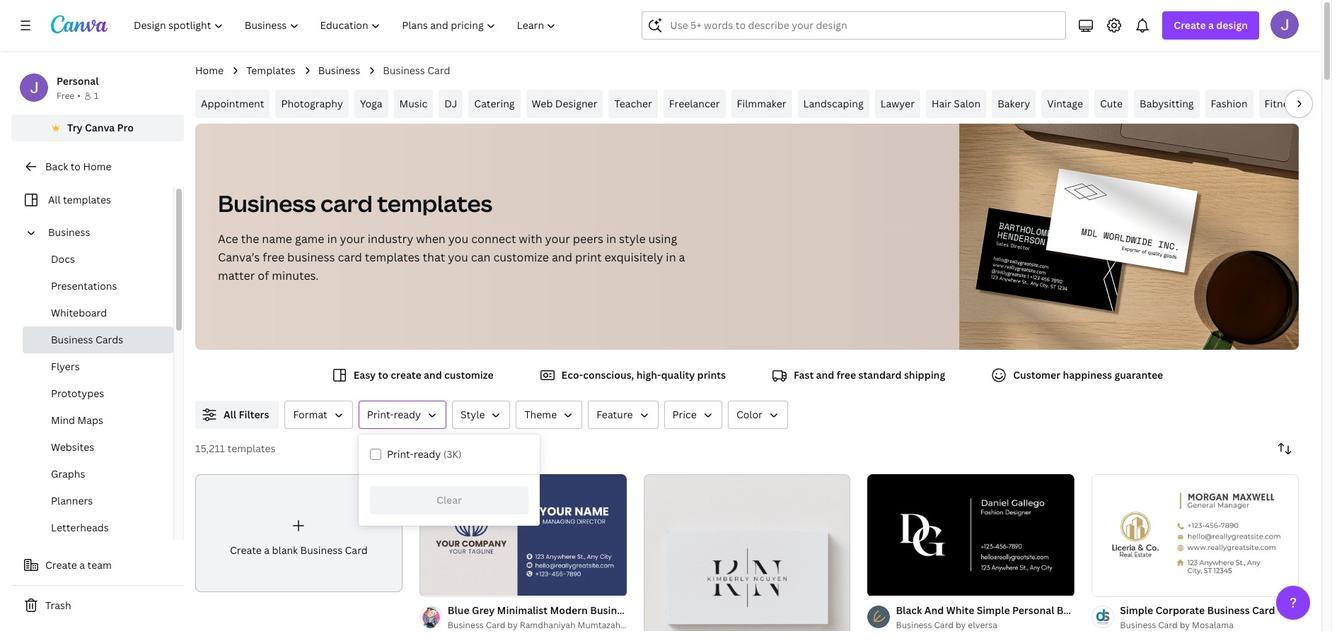 Task type: describe. For each thing, give the bounding box(es) containing it.
cute
[[1100, 97, 1123, 110]]

color button
[[728, 401, 788, 430]]

babysitting
[[1140, 97, 1194, 110]]

print- for print-ready (3k)
[[387, 448, 414, 461]]

yoga link
[[354, 90, 388, 118]]

business
[[287, 250, 335, 265]]

blue
[[448, 604, 470, 618]]

ace
[[218, 231, 238, 247]]

landscaping
[[804, 97, 864, 110]]

mumtazah's
[[578, 620, 627, 632]]

business card templates
[[218, 188, 493, 219]]

all filters button
[[195, 401, 279, 430]]

cute link
[[1095, 90, 1129, 118]]

standard
[[859, 369, 902, 382]]

photography link
[[276, 90, 349, 118]]

eco-
[[562, 369, 583, 382]]

mind
[[51, 414, 75, 427]]

simple inside black and white simple personal business card business card by elversa
[[977, 604, 1010, 618]]

freelancer link
[[664, 90, 726, 118]]

print-ready button
[[359, 401, 447, 430]]

mind maps link
[[23, 408, 173, 434]]

white
[[947, 604, 975, 618]]

1 vertical spatial of
[[436, 581, 446, 591]]

Search search field
[[670, 12, 1057, 39]]

guarantee
[[1115, 369, 1164, 382]]

prototypes link
[[23, 381, 173, 408]]

catering
[[474, 97, 515, 110]]

try canva pro
[[67, 121, 134, 134]]

0 horizontal spatial in
[[327, 231, 337, 247]]

clear button
[[370, 487, 529, 515]]

a for create a team
[[79, 559, 85, 572]]

ramdhaniyah
[[520, 620, 576, 632]]

2 your from the left
[[545, 231, 570, 247]]

fast and free standard shipping
[[794, 369, 946, 382]]

appointment link
[[195, 90, 270, 118]]

flyers link
[[23, 354, 173, 381]]

web
[[532, 97, 553, 110]]

teacher
[[615, 97, 652, 110]]

dj link
[[439, 90, 463, 118]]

create a team button
[[11, 552, 184, 580]]

top level navigation element
[[125, 11, 569, 40]]

grey black modern elegant name initials monogram business card image
[[644, 475, 851, 632]]

2 horizontal spatial and
[[816, 369, 835, 382]]

2
[[448, 581, 453, 591]]

customize inside ace the name game in your industry when you connect with your peers in style using canva's free business card templates that you can customize and print exquisitely in a matter of minutes.
[[494, 250, 549, 265]]

create for create a blank business card
[[230, 544, 262, 557]]

graphs link
[[23, 461, 173, 488]]

websites link
[[23, 434, 173, 461]]

teacher link
[[609, 90, 658, 118]]

exquisitely
[[605, 250, 663, 265]]

format
[[293, 408, 328, 422]]

personal inside black and white simple personal business card business card by elversa
[[1013, 604, 1055, 618]]

1 you from the top
[[448, 231, 469, 247]]

with
[[519, 231, 543, 247]]

docs
[[51, 253, 75, 266]]

theme button
[[516, 401, 583, 430]]

home link
[[195, 63, 224, 79]]

back to home link
[[11, 153, 184, 181]]

quality
[[661, 369, 695, 382]]

simple inside simple corporate business card business card by mosalama
[[1120, 604, 1154, 618]]

business card by elversa link
[[896, 619, 1075, 632]]

templates up when
[[377, 188, 493, 219]]

flyers
[[51, 360, 80, 374]]

print-ready
[[367, 408, 421, 422]]

create a team
[[45, 559, 112, 572]]

corporate
[[1156, 604, 1205, 618]]

babysitting link
[[1134, 90, 1200, 118]]

that
[[423, 250, 445, 265]]

create for create a team
[[45, 559, 77, 572]]

templates link
[[246, 63, 296, 79]]

trash link
[[11, 592, 184, 621]]

1 of 2
[[429, 581, 453, 591]]

blue grey minimalist modern business card image
[[419, 475, 627, 597]]

free
[[57, 90, 74, 102]]

simple corporate business card business card by mosalama
[[1120, 604, 1275, 632]]

jacob simon image
[[1271, 11, 1299, 39]]

planners link
[[23, 488, 173, 515]]

2 horizontal spatial in
[[666, 250, 676, 265]]

by inside black and white simple personal business card business card by elversa
[[956, 620, 966, 632]]

maps
[[77, 414, 103, 427]]

and inside ace the name game in your industry when you connect with your peers in style using canva's free business card templates that you can customize and print exquisitely in a matter of minutes.
[[552, 250, 572, 265]]

ace the name game in your industry when you connect with your peers in style using canva's free business card templates that you can customize and print exquisitely in a matter of minutes.
[[218, 231, 685, 284]]

fashion
[[1211, 97, 1248, 110]]

feature button
[[588, 401, 659, 430]]

price button
[[664, 401, 722, 430]]

mosalama
[[1192, 620, 1234, 632]]

0 vertical spatial home
[[195, 64, 224, 77]]

print- for print-ready
[[367, 408, 394, 422]]

create a blank business card element
[[195, 475, 403, 593]]

try
[[67, 121, 83, 134]]

websites
[[51, 441, 94, 454]]

filters
[[239, 408, 269, 422]]

theme
[[525, 408, 557, 422]]

lawyer link
[[875, 90, 921, 118]]

prototypes
[[51, 387, 104, 401]]

photography
[[281, 97, 343, 110]]

canva's
[[218, 250, 260, 265]]

cards
[[96, 333, 123, 347]]

matter
[[218, 268, 255, 284]]

when
[[416, 231, 446, 247]]

dj
[[445, 97, 457, 110]]

letterheads
[[51, 522, 109, 535]]

easy to create and customize
[[354, 369, 494, 382]]

business card by mosalama link
[[1120, 619, 1275, 632]]



Task type: vqa. For each thing, say whether or not it's contained in the screenshot.
Fast and free standard shipping
yes



Task type: locate. For each thing, give the bounding box(es) containing it.
0 horizontal spatial your
[[340, 231, 365, 247]]

templates down back to home
[[63, 193, 111, 207]]

all templates link
[[20, 187, 165, 214]]

of inside ace the name game in your industry when you connect with your peers in style using canva's free business card templates that you can customize and print exquisitely in a matter of minutes.
[[258, 268, 269, 284]]

fitness
[[1265, 97, 1299, 110]]

free
[[263, 250, 285, 265], [837, 369, 856, 382]]

1 horizontal spatial in
[[606, 231, 616, 247]]

fitness link
[[1259, 90, 1305, 118]]

ready inside "button"
[[394, 408, 421, 422]]

to inside back to home link
[[70, 160, 81, 173]]

create left team
[[45, 559, 77, 572]]

by inside simple corporate business card business card by mosalama
[[1180, 620, 1190, 632]]

designer
[[555, 97, 598, 110]]

all filters
[[224, 408, 269, 422]]

2 horizontal spatial create
[[1174, 18, 1206, 32]]

simple left corporate
[[1120, 604, 1154, 618]]

back
[[45, 160, 68, 173]]

hair salon link
[[926, 90, 987, 118]]

1 your from the left
[[340, 231, 365, 247]]

you right when
[[448, 231, 469, 247]]

all
[[48, 193, 61, 207], [224, 408, 236, 422]]

0 vertical spatial business link
[[318, 63, 360, 79]]

to for back
[[70, 160, 81, 173]]

the
[[241, 231, 259, 247]]

create for create a design
[[1174, 18, 1206, 32]]

0 vertical spatial 1
[[94, 90, 99, 102]]

1 horizontal spatial create
[[230, 544, 262, 557]]

Sort by button
[[1271, 435, 1299, 464]]

create
[[391, 369, 421, 382]]

None search field
[[642, 11, 1067, 40]]

1 vertical spatial home
[[83, 160, 111, 173]]

blue grey minimalist modern business card business card by ramdhaniyah mumtazah's
[[448, 604, 658, 632]]

1 vertical spatial free
[[837, 369, 856, 382]]

ready
[[394, 408, 421, 422], [414, 448, 441, 461]]

create inside button
[[45, 559, 77, 572]]

customize down with
[[494, 250, 549, 265]]

industry
[[368, 231, 413, 247]]

planners
[[51, 495, 93, 508]]

create inside dropdown button
[[1174, 18, 1206, 32]]

try canva pro button
[[11, 115, 184, 142]]

appointment
[[201, 97, 264, 110]]

to right back
[[70, 160, 81, 173]]

1 for 1
[[94, 90, 99, 102]]

all down back
[[48, 193, 61, 207]]

0 horizontal spatial create
[[45, 559, 77, 572]]

1 horizontal spatial by
[[956, 620, 966, 632]]

graphs
[[51, 468, 85, 481]]

0 horizontal spatial home
[[83, 160, 111, 173]]

1 horizontal spatial to
[[378, 369, 388, 382]]

business link
[[318, 63, 360, 79], [42, 219, 165, 246]]

free inside ace the name game in your industry when you connect with your peers in style using canva's free business card templates that you can customize and print exquisitely in a matter of minutes.
[[263, 250, 285, 265]]

0 vertical spatial print-
[[367, 408, 394, 422]]

of
[[258, 268, 269, 284], [436, 581, 446, 591]]

2 horizontal spatial by
[[1180, 620, 1190, 632]]

templates down filters
[[228, 442, 276, 456]]

to right easy
[[378, 369, 388, 382]]

and
[[925, 604, 944, 618]]

home inside back to home link
[[83, 160, 111, 173]]

create a blank business card
[[230, 544, 368, 557]]

a right exquisitely
[[679, 250, 685, 265]]

15,211
[[195, 442, 225, 456]]

personal up •
[[57, 74, 99, 88]]

0 vertical spatial to
[[70, 160, 81, 173]]

free down name
[[263, 250, 285, 265]]

modern
[[550, 604, 588, 618]]

1 horizontal spatial home
[[195, 64, 224, 77]]

a left 'design'
[[1209, 18, 1214, 32]]

0 vertical spatial you
[[448, 231, 469, 247]]

1 horizontal spatial business link
[[318, 63, 360, 79]]

a inside create a blank business card element
[[264, 544, 270, 557]]

0 vertical spatial ready
[[394, 408, 421, 422]]

create
[[1174, 18, 1206, 32], [230, 544, 262, 557], [45, 559, 77, 572]]

bakery link
[[992, 90, 1036, 118]]

and right create
[[424, 369, 442, 382]]

print- down easy
[[367, 408, 394, 422]]

1 horizontal spatial 1
[[429, 581, 434, 591]]

clear
[[437, 494, 462, 507]]

a inside create a design dropdown button
[[1209, 18, 1214, 32]]

customize up style
[[444, 369, 494, 382]]

1 vertical spatial create
[[230, 544, 262, 557]]

0 horizontal spatial and
[[424, 369, 442, 382]]

fashion link
[[1206, 90, 1254, 118]]

create left the blank
[[230, 544, 262, 557]]

eco-conscious, high-quality prints
[[562, 369, 726, 382]]

1 vertical spatial all
[[224, 408, 236, 422]]

your down business card templates
[[340, 231, 365, 247]]

1 vertical spatial print-
[[387, 448, 414, 461]]

all for all templates
[[48, 193, 61, 207]]

1 left 2 at the left bottom of page
[[429, 581, 434, 591]]

0 horizontal spatial free
[[263, 250, 285, 265]]

all left filters
[[224, 408, 236, 422]]

by down "minimalist"
[[508, 620, 518, 632]]

your right with
[[545, 231, 570, 247]]

0 vertical spatial customize
[[494, 250, 549, 265]]

1 horizontal spatial your
[[545, 231, 570, 247]]

0 horizontal spatial business link
[[42, 219, 165, 246]]

create a design
[[1174, 18, 1248, 32]]

0 horizontal spatial by
[[508, 620, 518, 632]]

ready for print-ready (3k)
[[414, 448, 441, 461]]

to for easy
[[378, 369, 388, 382]]

card
[[428, 64, 450, 77], [345, 544, 368, 557], [635, 604, 658, 618], [1102, 604, 1125, 618], [1253, 604, 1275, 618], [486, 620, 506, 632], [934, 620, 954, 632], [1159, 620, 1178, 632]]

design
[[1217, 18, 1248, 32]]

easy
[[354, 369, 376, 382]]

customer
[[1013, 369, 1061, 382]]

ready for print-ready
[[394, 408, 421, 422]]

landscaping link
[[798, 90, 869, 118]]

1 vertical spatial business link
[[42, 219, 165, 246]]

1 for 1 of 2
[[429, 581, 434, 591]]

1 by from the left
[[508, 620, 518, 632]]

can
[[471, 250, 491, 265]]

and right fast
[[816, 369, 835, 382]]

0 horizontal spatial simple
[[977, 604, 1010, 618]]

0 vertical spatial create
[[1174, 18, 1206, 32]]

0 horizontal spatial all
[[48, 193, 61, 207]]

0 horizontal spatial 1
[[94, 90, 99, 102]]

0 vertical spatial all
[[48, 193, 61, 207]]

0 vertical spatial of
[[258, 268, 269, 284]]

home
[[195, 64, 224, 77], [83, 160, 111, 173]]

hair salon
[[932, 97, 981, 110]]

ready left the (3k)
[[414, 448, 441, 461]]

by down white
[[956, 620, 966, 632]]

card right business
[[338, 250, 362, 265]]

1 horizontal spatial and
[[552, 250, 572, 265]]

yoga
[[360, 97, 383, 110]]

1 vertical spatial to
[[378, 369, 388, 382]]

1 horizontal spatial personal
[[1013, 604, 1055, 618]]

1 vertical spatial ready
[[414, 448, 441, 461]]

free left standard
[[837, 369, 856, 382]]

business link up photography
[[318, 63, 360, 79]]

1 horizontal spatial simple
[[1120, 604, 1154, 618]]

templates down industry
[[365, 250, 420, 265]]

0 vertical spatial card
[[321, 188, 373, 219]]

personal up business card by elversa link
[[1013, 604, 1055, 618]]

feature
[[597, 408, 633, 422]]

card up game
[[321, 188, 373, 219]]

by down corporate
[[1180, 620, 1190, 632]]

1 right •
[[94, 90, 99, 102]]

home up all templates link
[[83, 160, 111, 173]]

web designer link
[[526, 90, 603, 118]]

simple up business card by elversa link
[[977, 604, 1010, 618]]

(3k)
[[443, 448, 462, 461]]

•
[[77, 90, 81, 102]]

of right matter
[[258, 268, 269, 284]]

create a blank business card link
[[195, 475, 403, 593]]

docs link
[[23, 246, 173, 273]]

1 vertical spatial personal
[[1013, 604, 1055, 618]]

all inside button
[[224, 408, 236, 422]]

a
[[1209, 18, 1214, 32], [679, 250, 685, 265], [264, 544, 270, 557], [79, 559, 85, 572]]

high-
[[637, 369, 661, 382]]

create left 'design'
[[1174, 18, 1206, 32]]

peers
[[573, 231, 604, 247]]

a inside create a team button
[[79, 559, 85, 572]]

home up appointment
[[195, 64, 224, 77]]

a left the blank
[[264, 544, 270, 557]]

1 horizontal spatial free
[[837, 369, 856, 382]]

templates inside ace the name game in your industry when you connect with your peers in style using canva's free business card templates that you can customize and print exquisitely in a matter of minutes.
[[365, 250, 420, 265]]

web designer
[[532, 97, 598, 110]]

a left team
[[79, 559, 85, 572]]

grey
[[472, 604, 495, 618]]

style button
[[452, 401, 511, 430]]

of left 2 at the left bottom of page
[[436, 581, 446, 591]]

whiteboard link
[[23, 300, 173, 327]]

in down using
[[666, 250, 676, 265]]

you left can
[[448, 250, 468, 265]]

3 by from the left
[[1180, 620, 1190, 632]]

using
[[649, 231, 677, 247]]

1 vertical spatial card
[[338, 250, 362, 265]]

ready down create
[[394, 408, 421, 422]]

2 vertical spatial create
[[45, 559, 77, 572]]

card
[[321, 188, 373, 219], [338, 250, 362, 265]]

mind maps
[[51, 414, 103, 427]]

print- inside "button"
[[367, 408, 394, 422]]

create a design button
[[1163, 11, 1260, 40]]

price
[[673, 408, 697, 422]]

music
[[399, 97, 428, 110]]

in left style
[[606, 231, 616, 247]]

0 vertical spatial personal
[[57, 74, 99, 88]]

free •
[[57, 90, 81, 102]]

0 horizontal spatial personal
[[57, 74, 99, 88]]

black and white simple personal business card image
[[868, 475, 1075, 597]]

presentations link
[[23, 273, 173, 300]]

style
[[619, 231, 646, 247]]

0 horizontal spatial of
[[258, 268, 269, 284]]

business link down all templates link
[[42, 219, 165, 246]]

to
[[70, 160, 81, 173], [378, 369, 388, 382]]

2 you from the top
[[448, 250, 468, 265]]

1 vertical spatial you
[[448, 250, 468, 265]]

1 horizontal spatial all
[[224, 408, 236, 422]]

0 vertical spatial free
[[263, 250, 285, 265]]

print-
[[367, 408, 394, 422], [387, 448, 414, 461]]

templates
[[377, 188, 493, 219], [63, 193, 111, 207], [365, 250, 420, 265], [228, 442, 276, 456]]

by inside blue grey minimalist modern business card business card by ramdhaniyah mumtazah's
[[508, 620, 518, 632]]

0 horizontal spatial to
[[70, 160, 81, 173]]

style
[[461, 408, 485, 422]]

card inside ace the name game in your industry when you connect with your peers in style using canva's free business card templates that you can customize and print exquisitely in a matter of minutes.
[[338, 250, 362, 265]]

whiteboard
[[51, 306, 107, 320]]

your
[[340, 231, 365, 247], [545, 231, 570, 247]]

business card
[[383, 64, 450, 77]]

all for all filters
[[224, 408, 236, 422]]

2 by from the left
[[956, 620, 966, 632]]

1 horizontal spatial of
[[436, 581, 446, 591]]

salon
[[954, 97, 981, 110]]

and left print
[[552, 250, 572, 265]]

1 vertical spatial customize
[[444, 369, 494, 382]]

fast
[[794, 369, 814, 382]]

music link
[[394, 90, 433, 118]]

a inside ace the name game in your industry when you connect with your peers in style using canva's free business card templates that you can customize and print exquisitely in a matter of minutes.
[[679, 250, 685, 265]]

in right game
[[327, 231, 337, 247]]

format button
[[285, 401, 353, 430]]

templates
[[246, 64, 296, 77]]

a for create a blank business card
[[264, 544, 270, 557]]

2 simple from the left
[[1120, 604, 1154, 618]]

simple corporate business card image
[[1092, 475, 1299, 597]]

business cards
[[51, 333, 123, 347]]

print- down print-ready "button"
[[387, 448, 414, 461]]

1 simple from the left
[[977, 604, 1010, 618]]

a for create a design
[[1209, 18, 1214, 32]]

1 vertical spatial 1
[[429, 581, 434, 591]]



